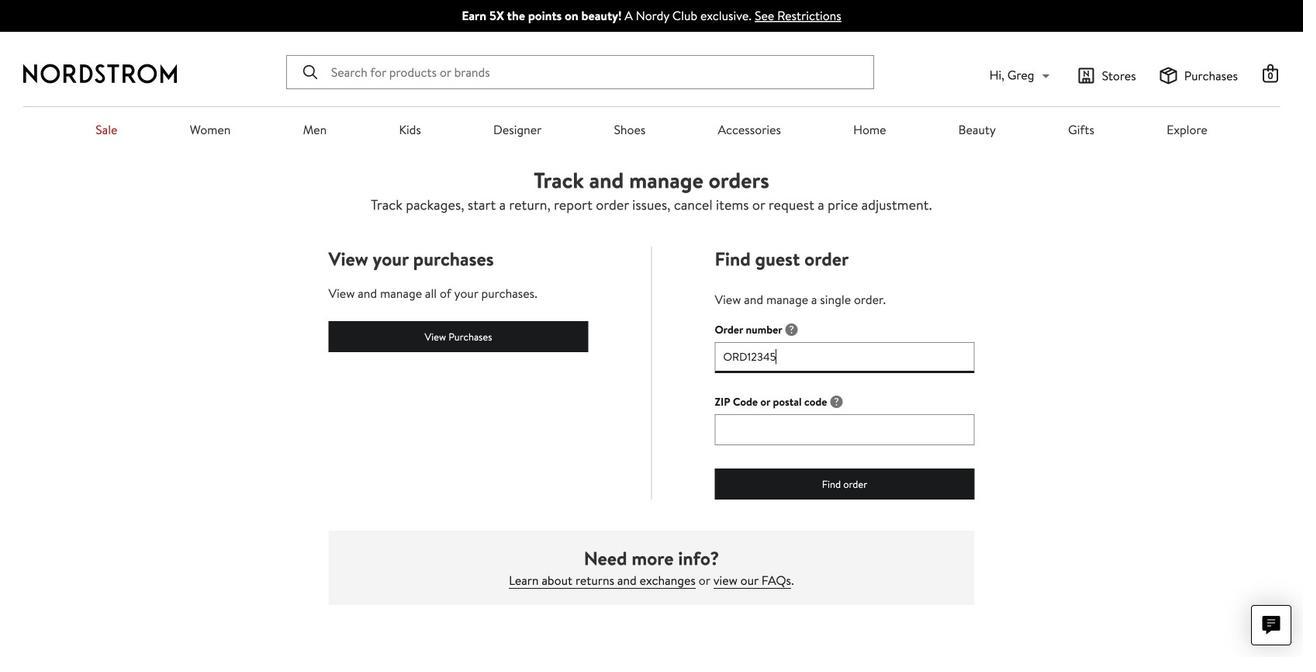 Task type: locate. For each thing, give the bounding box(es) containing it.
None text field
[[715, 342, 975, 373]]

None text field
[[715, 415, 975, 446]]

1 vertical spatial large details image
[[831, 396, 843, 408]]

large details image
[[786, 324, 798, 336], [831, 396, 843, 408]]

1 horizontal spatial large details image
[[831, 396, 843, 408]]

0 vertical spatial large details image
[[786, 324, 798, 336]]

live chat image
[[1263, 616, 1281, 635]]

Search for products or brands search field
[[326, 56, 874, 89]]



Task type: vqa. For each thing, say whether or not it's contained in the screenshot.
'Search for products or brands' search box
yes



Task type: describe. For each thing, give the bounding box(es) containing it.
nordstrom logo element
[[23, 64, 177, 84]]

Search search field
[[286, 55, 874, 89]]

shopping bag image
[[1262, 64, 1281, 83]]

0 horizontal spatial large details image
[[786, 324, 798, 336]]



